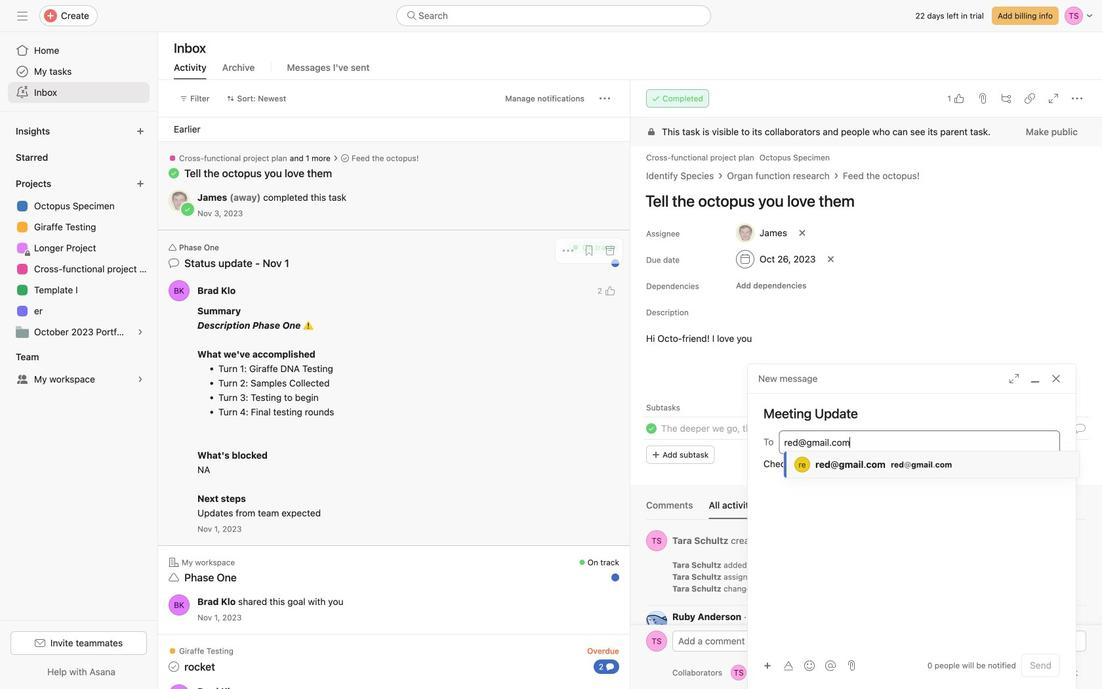 Task type: vqa. For each thing, say whether or not it's contained in the screenshot.
WAY
no



Task type: describe. For each thing, give the bounding box(es) containing it.
1 delete story image from the top
[[1077, 560, 1085, 568]]

3 delete story image from the top
[[1077, 584, 1085, 592]]

add to bookmarks image
[[584, 245, 595, 256]]

more actions image
[[600, 93, 610, 104]]

2 open user profile image from the top
[[646, 611, 667, 632]]

see details, october 2023 portfolio image
[[136, 328, 144, 336]]

show options image
[[1074, 612, 1081, 620]]

add or remove collaborators image
[[768, 665, 784, 680]]

more actions for this task image
[[1072, 93, 1083, 104]]

teams element
[[0, 345, 157, 392]]

1 open user profile image from the top
[[646, 530, 667, 551]]

global element
[[0, 32, 157, 111]]

add subtask image
[[1001, 93, 1012, 104]]

formatting image
[[784, 660, 794, 671]]

at mention image
[[825, 660, 836, 671]]

⚠️ image
[[303, 320, 314, 331]]

full screen image
[[1049, 93, 1059, 104]]

hide sidebar image
[[17, 10, 28, 21]]

2 likes. click to like this task image
[[605, 285, 616, 296]]

0 horizontal spatial add or remove collaborators image
[[731, 665, 747, 680]]

1 like. click to like this task image
[[954, 93, 965, 104]]

tell the octopus you love them dialog
[[631, 80, 1102, 689]]

1 vertical spatial task name text field
[[661, 421, 837, 436]]

0 comments. click to go to subtask details and comments image
[[1076, 423, 1086, 434]]

tab list inside 'tell the octopus you love them' "dialog"
[[646, 498, 1087, 520]]

1 horizontal spatial add or remove collaborators image
[[791, 669, 799, 677]]

copy task link image
[[1025, 93, 1035, 104]]

expand popout to full screen image
[[1009, 373, 1020, 384]]



Task type: locate. For each thing, give the bounding box(es) containing it.
remove assignee image
[[799, 229, 806, 237]]

add or remove collaborators image
[[731, 665, 747, 680], [791, 669, 799, 677]]

attachments: add a file to this task, tell the octopus you love them image
[[978, 93, 988, 104]]

0 vertical spatial delete story image
[[1077, 560, 1085, 568]]

1 vertical spatial open user profile image
[[169, 595, 190, 616]]

main content
[[631, 117, 1102, 687]]

Completed checkbox
[[644, 421, 659, 436]]

clear due date image
[[827, 255, 835, 263]]

list item
[[631, 417, 1102, 440]]

dialog
[[748, 364, 1076, 689]]

archive notification image
[[605, 245, 616, 256]]

status update icon image
[[169, 258, 179, 268]]

toolbar
[[759, 656, 843, 675]]

0 vertical spatial open user profile image
[[169, 280, 190, 301]]

sort: newest image
[[227, 94, 235, 102]]

emoji image
[[805, 660, 815, 671]]

1 vertical spatial delete story image
[[1077, 572, 1085, 580]]

3 open user profile image from the top
[[646, 631, 667, 652]]

0 vertical spatial task name text field
[[637, 186, 1087, 216]]

list box
[[396, 5, 711, 26]]

add or remove collaborators image left emoji icon
[[791, 669, 799, 677]]

2 delete story image from the top
[[1077, 572, 1085, 580]]

1 open user profile image from the top
[[169, 280, 190, 301]]

2 vertical spatial delete story image
[[1077, 584, 1085, 592]]

Add subject text field
[[748, 404, 1076, 423]]

insert an object image
[[764, 662, 772, 670]]

close image
[[1051, 373, 1062, 384]]

new project or portfolio image
[[136, 180, 144, 188]]

2 open user profile image from the top
[[169, 595, 190, 616]]

Type the name of a team, a project, or people text field
[[784, 434, 1053, 450]]

see details, my workspace image
[[136, 375, 144, 383]]

minimize image
[[1030, 373, 1041, 384]]

tab list
[[646, 498, 1087, 520]]

delete story image
[[1077, 560, 1085, 568], [1077, 572, 1085, 580], [1077, 584, 1085, 592]]

completed image
[[644, 421, 659, 436]]

add or remove collaborators image left insert an object icon
[[731, 665, 747, 680]]

open user profile image
[[646, 530, 667, 551], [646, 611, 667, 632], [646, 631, 667, 652]]

Task Name text field
[[637, 186, 1087, 216], [661, 421, 837, 436]]

projects element
[[0, 172, 157, 345]]

leftcount image
[[606, 663, 614, 671]]

open user profile image
[[169, 280, 190, 301], [169, 595, 190, 616]]

new insights image
[[136, 127, 144, 135]]



